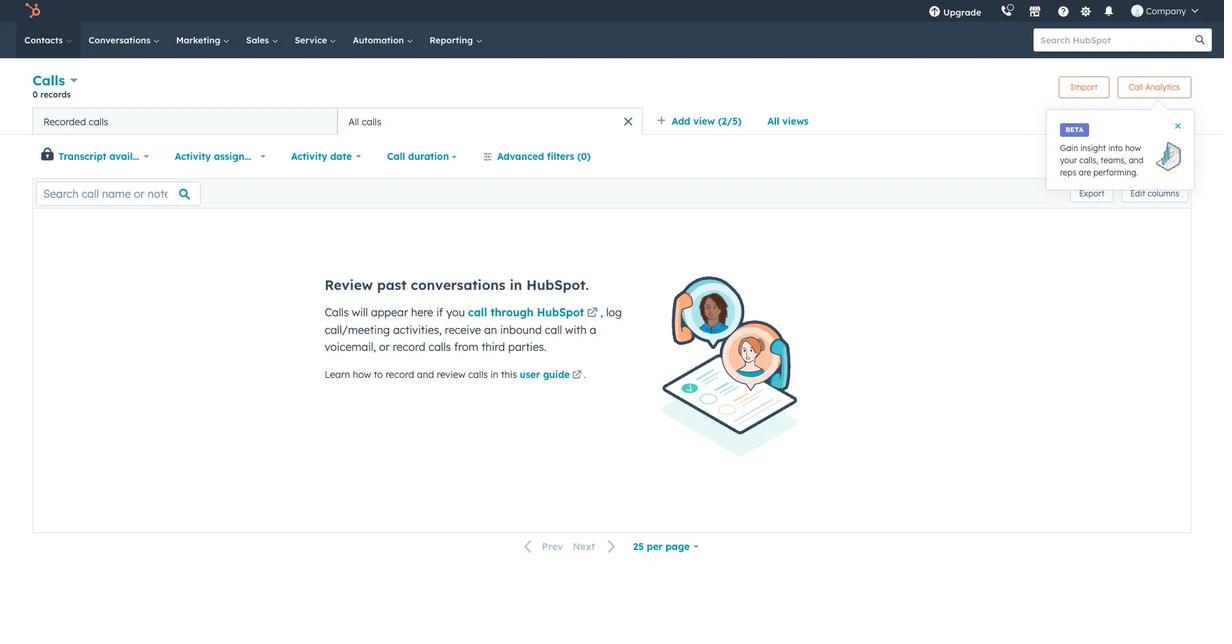 Task type: locate. For each thing, give the bounding box(es) containing it.
contacts link
[[16, 22, 81, 58]]

teams,
[[1101, 155, 1127, 165]]

1 horizontal spatial activity
[[291, 151, 327, 163]]

1 vertical spatial calls
[[325, 306, 349, 319]]

1 horizontal spatial call
[[545, 323, 562, 337]]

filters
[[547, 151, 575, 163]]

calls left will at the left of page
[[325, 306, 349, 319]]

call duration button
[[378, 143, 466, 170]]

this
[[501, 369, 517, 381]]

calls right recorded
[[89, 116, 108, 128]]

export
[[1080, 188, 1105, 198]]

or
[[379, 340, 390, 354]]

1 horizontal spatial to
[[374, 369, 383, 381]]

parties.
[[508, 340, 547, 354]]

all
[[768, 115, 780, 127], [349, 116, 359, 128]]

call
[[468, 306, 487, 319], [545, 323, 562, 337]]

hubspot link
[[16, 3, 51, 19]]

all for all calls
[[349, 116, 359, 128]]

notifications image
[[1103, 6, 1115, 18]]

activity for activity date
[[291, 151, 327, 163]]

2 activity from the left
[[291, 151, 327, 163]]

record down the or
[[386, 369, 414, 381]]

record
[[393, 340, 426, 354], [386, 369, 414, 381]]

service
[[295, 35, 330, 45]]

how right into
[[1126, 143, 1141, 153]]

1 activity from the left
[[175, 151, 211, 163]]

conversations
[[89, 35, 153, 45]]

conversations link
[[81, 22, 168, 58]]

duration
[[408, 151, 449, 163]]

transcript available button
[[55, 143, 158, 170]]

1 vertical spatial record
[[386, 369, 414, 381]]

call duration
[[387, 151, 449, 163]]

0 horizontal spatial activity
[[175, 151, 211, 163]]

0 vertical spatial calls
[[33, 72, 65, 89]]

,
[[601, 306, 603, 319]]

calls for calls will appear here if you
[[325, 306, 349, 319]]

advanced filters (0) button
[[474, 143, 600, 170]]

beta
[[1066, 125, 1084, 134]]

add view (2/5)
[[672, 115, 742, 127]]

your
[[1061, 155, 1078, 165]]

0 horizontal spatial all
[[349, 116, 359, 128]]

settings link
[[1078, 4, 1095, 18]]

0 vertical spatial call
[[1129, 82, 1144, 92]]

Search HubSpot search field
[[1034, 28, 1200, 52]]

calls inside popup button
[[33, 72, 65, 89]]

and right teams,
[[1129, 155, 1144, 165]]

1 horizontal spatial calls
[[325, 306, 349, 319]]

in left this
[[491, 369, 499, 381]]

all views link
[[759, 108, 818, 135]]

25 per page
[[633, 541, 690, 553]]

call up 'an'
[[468, 306, 487, 319]]

call
[[1129, 82, 1144, 92], [387, 151, 405, 163]]

1 vertical spatial and
[[417, 369, 434, 381]]

call analytics
[[1129, 82, 1181, 92]]

calls left the "from"
[[429, 340, 451, 354]]

all calls button
[[338, 108, 643, 135]]

to inside popup button
[[259, 151, 269, 163]]

0 vertical spatial record
[[393, 340, 426, 354]]

view
[[694, 115, 715, 127]]

1 horizontal spatial how
[[1126, 143, 1141, 153]]

0 horizontal spatial to
[[259, 151, 269, 163]]

to right assigned
[[259, 151, 269, 163]]

automation link
[[345, 22, 422, 58]]

call left duration
[[387, 151, 405, 163]]

1 horizontal spatial call
[[1129, 82, 1144, 92]]

an
[[484, 323, 497, 337]]

0 horizontal spatial call
[[468, 306, 487, 319]]

activities,
[[393, 323, 442, 337]]

all inside button
[[349, 116, 359, 128]]

menu
[[919, 0, 1208, 22]]

call through hubspot
[[468, 306, 584, 319]]

log
[[606, 306, 622, 319]]

activity inside popup button
[[175, 151, 211, 163]]

add
[[672, 115, 691, 127]]

1 all from the left
[[768, 115, 780, 127]]

settings image
[[1080, 6, 1093, 18]]

link opens in a new window image
[[587, 306, 598, 322], [587, 309, 598, 319], [572, 368, 582, 384], [572, 371, 582, 381]]

call inside "banner"
[[1129, 82, 1144, 92]]

all up date
[[349, 116, 359, 128]]

, log call/meeting activities, receive an inbound call with a voicemail, or record calls from third parties.
[[325, 306, 622, 354]]

to down the or
[[374, 369, 383, 381]]

calls for calls
[[33, 72, 65, 89]]

0 horizontal spatial in
[[491, 369, 499, 381]]

all left views
[[768, 115, 780, 127]]

activity inside popup button
[[291, 151, 327, 163]]

recorded calls button
[[33, 108, 338, 135]]

close image
[[1176, 123, 1181, 129]]

link opens in a new window image inside 'call through hubspot' link
[[587, 309, 598, 319]]

search image
[[1196, 35, 1206, 45]]

you
[[446, 306, 465, 319]]

help button
[[1052, 0, 1075, 22]]

and
[[1129, 155, 1144, 165], [417, 369, 434, 381]]

calling icon image
[[1001, 5, 1013, 18]]

1 vertical spatial to
[[374, 369, 383, 381]]

per
[[647, 541, 663, 553]]

0 vertical spatial how
[[1126, 143, 1141, 153]]

record down activities,
[[393, 340, 426, 354]]

calls up the activity date popup button
[[362, 116, 382, 128]]

how right learn
[[353, 369, 371, 381]]

calls
[[33, 72, 65, 89], [325, 306, 349, 319]]

here
[[411, 306, 433, 319]]

menu item
[[991, 0, 994, 22]]

call inside 'button'
[[387, 151, 405, 163]]

0 horizontal spatial calls
[[33, 72, 65, 89]]

third
[[482, 340, 505, 354]]

are
[[1079, 167, 1092, 178]]

0 vertical spatial in
[[510, 277, 522, 294]]

reporting link
[[422, 22, 491, 58]]

0 horizontal spatial call
[[387, 151, 405, 163]]

call for call duration
[[387, 151, 405, 163]]

2 all from the left
[[349, 116, 359, 128]]

and left review
[[417, 369, 434, 381]]

0 horizontal spatial how
[[353, 369, 371, 381]]

appear
[[371, 306, 408, 319]]

call left analytics
[[1129, 82, 1144, 92]]

1 vertical spatial how
[[353, 369, 371, 381]]

in up through
[[510, 277, 522, 294]]

hubspot image
[[24, 3, 41, 19]]

1 horizontal spatial and
[[1129, 155, 1144, 165]]

hubspot.
[[527, 277, 589, 294]]

0 vertical spatial to
[[259, 151, 269, 163]]

1 vertical spatial in
[[491, 369, 499, 381]]

1 vertical spatial call
[[545, 323, 562, 337]]

company
[[1146, 5, 1187, 16]]

activity left date
[[291, 151, 327, 163]]

export button
[[1071, 185, 1114, 202]]

call for call analytics
[[1129, 82, 1144, 92]]

1 vertical spatial call
[[387, 151, 405, 163]]

service link
[[287, 22, 345, 58]]

activity
[[175, 151, 211, 163], [291, 151, 327, 163]]

advanced filters (0)
[[497, 151, 591, 163]]

user guide link
[[520, 368, 584, 384]]

how
[[1126, 143, 1141, 153], [353, 369, 371, 381]]

to
[[259, 151, 269, 163], [374, 369, 383, 381]]

activity down recorded calls button on the top of the page
[[175, 151, 211, 163]]

calls will appear here if you
[[325, 306, 468, 319]]

through
[[491, 306, 534, 319]]

call down hubspot
[[545, 323, 562, 337]]

add view (2/5) button
[[648, 108, 759, 135]]

gain insight into how your calls, teams, and reps are performing.
[[1061, 143, 1144, 178]]

reporting
[[430, 35, 476, 45]]

1 horizontal spatial all
[[768, 115, 780, 127]]

receive
[[445, 323, 481, 337]]

call through hubspot link
[[468, 306, 601, 322]]

calls up the 0 records
[[33, 72, 65, 89]]

learn how to record and review calls in this
[[325, 369, 520, 381]]

record inside , log call/meeting activities, receive an inbound call with a voicemail, or record calls from third parties.
[[393, 340, 426, 354]]

0 vertical spatial and
[[1129, 155, 1144, 165]]



Task type: vqa. For each thing, say whether or not it's contained in the screenshot.
fourth Press to sort. element from the right
no



Task type: describe. For each thing, give the bounding box(es) containing it.
insight
[[1081, 143, 1106, 153]]

upgrade
[[944, 7, 982, 18]]

recorded calls
[[43, 116, 108, 128]]

to for assigned
[[259, 151, 269, 163]]

user guide
[[520, 369, 570, 381]]

review
[[437, 369, 466, 381]]

analytics
[[1146, 82, 1181, 92]]

calls banner
[[33, 71, 1192, 108]]

0
[[33, 90, 38, 100]]

call/meeting
[[325, 323, 390, 337]]

views
[[783, 115, 809, 127]]

activity date button
[[282, 143, 370, 170]]

transcript
[[58, 151, 107, 163]]

1 horizontal spatial in
[[510, 277, 522, 294]]

help image
[[1058, 6, 1070, 18]]

columns
[[1148, 188, 1180, 198]]

(0)
[[578, 151, 591, 163]]

activity assigned to
[[175, 151, 269, 163]]

date
[[330, 151, 352, 163]]

review past conversations in hubspot.
[[325, 277, 589, 294]]

gain
[[1061, 143, 1079, 153]]

activity for activity assigned to
[[175, 151, 211, 163]]

activity date
[[291, 151, 352, 163]]

calls right review
[[468, 369, 488, 381]]

0 records
[[33, 90, 71, 100]]

marketplaces button
[[1021, 0, 1050, 22]]

next button
[[568, 538, 625, 556]]

edit columns
[[1131, 188, 1180, 198]]

calls inside , log call/meeting activities, receive an inbound call with a voicemail, or record calls from third parties.
[[429, 340, 451, 354]]

to for how
[[374, 369, 383, 381]]

past
[[377, 277, 407, 294]]

hubspot
[[537, 306, 584, 319]]

marketing
[[176, 35, 223, 45]]

records
[[40, 90, 71, 100]]

available
[[109, 151, 153, 163]]

recorded
[[43, 116, 86, 128]]

transcript available
[[58, 151, 153, 163]]

if
[[436, 306, 443, 319]]

voicemail,
[[325, 340, 376, 354]]

calls button
[[33, 71, 78, 90]]

advanced
[[497, 151, 544, 163]]

sales
[[246, 35, 272, 45]]

notifications button
[[1098, 0, 1121, 22]]

automation
[[353, 35, 407, 45]]

page
[[666, 541, 690, 553]]

will
[[352, 306, 368, 319]]

(2/5)
[[718, 115, 742, 127]]

menu containing company
[[919, 0, 1208, 22]]

search button
[[1189, 28, 1212, 52]]

assigned
[[214, 151, 256, 163]]

inbound
[[500, 323, 542, 337]]

contacts
[[24, 35, 66, 45]]

call inside , log call/meeting activities, receive an inbound call with a voicemail, or record calls from third parties.
[[545, 323, 562, 337]]

reps
[[1061, 167, 1077, 178]]

import button
[[1059, 76, 1110, 98]]

edit columns button
[[1122, 185, 1189, 202]]

next
[[573, 541, 595, 553]]

marketplaces image
[[1029, 6, 1041, 18]]

and inside 'gain insight into how your calls, teams, and reps are performing.'
[[1129, 155, 1144, 165]]

prev button
[[516, 538, 568, 556]]

calling icon button
[[995, 2, 1018, 20]]

activity assigned to button
[[166, 143, 274, 170]]

jacob simon image
[[1132, 5, 1144, 17]]

edit
[[1131, 188, 1146, 198]]

review
[[325, 277, 373, 294]]

0 vertical spatial call
[[468, 306, 487, 319]]

all calls
[[349, 116, 382, 128]]

guide
[[543, 369, 570, 381]]

conversations
[[411, 277, 506, 294]]

upgrade image
[[929, 6, 941, 18]]

with
[[565, 323, 587, 337]]

a
[[590, 323, 597, 337]]

company button
[[1123, 0, 1207, 22]]

link opens in a new window image inside user guide link
[[572, 371, 582, 381]]

0 horizontal spatial and
[[417, 369, 434, 381]]

from
[[454, 340, 479, 354]]

how inside 'gain insight into how your calls, teams, and reps are performing.'
[[1126, 143, 1141, 153]]

pagination navigation
[[516, 538, 625, 556]]

sales link
[[238, 22, 287, 58]]

25 per page button
[[625, 533, 708, 561]]

all for all views
[[768, 115, 780, 127]]

learn
[[325, 369, 350, 381]]

Search call name or notes search field
[[36, 181, 201, 206]]



